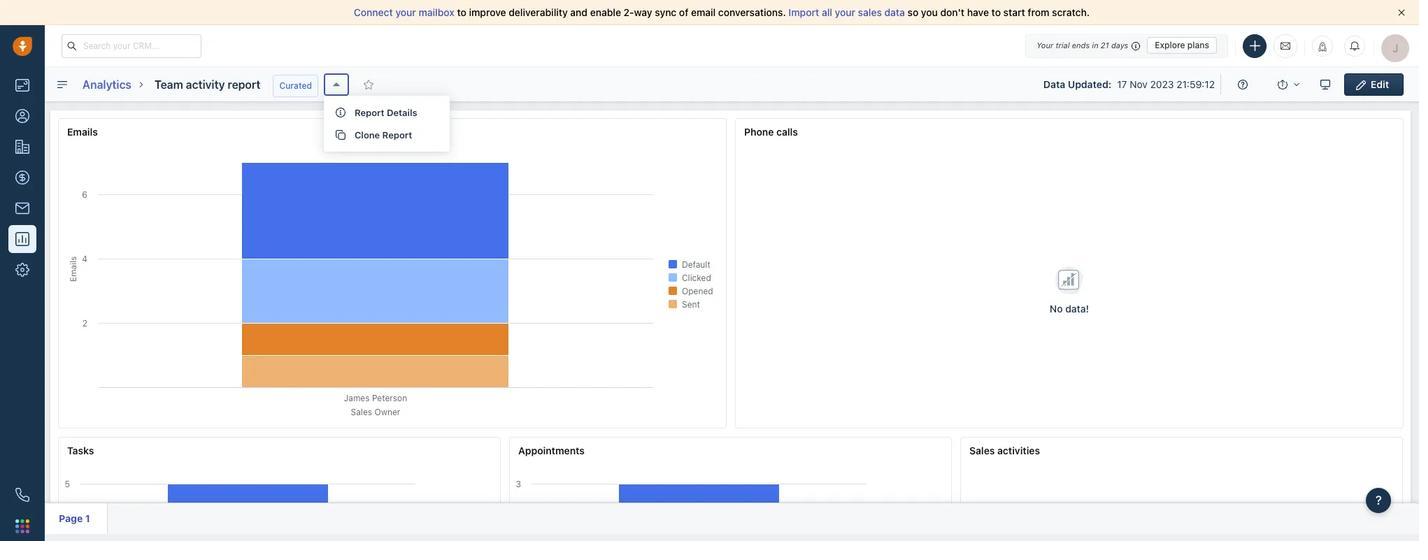 Task type: locate. For each thing, give the bounding box(es) containing it.
way
[[634, 6, 652, 18]]

have
[[967, 6, 989, 18]]

0 horizontal spatial to
[[457, 6, 467, 18]]

to left start
[[992, 6, 1001, 18]]

your right the all
[[835, 6, 856, 18]]

to
[[457, 6, 467, 18], [992, 6, 1001, 18]]

your
[[396, 6, 416, 18], [835, 6, 856, 18]]

1 horizontal spatial to
[[992, 6, 1001, 18]]

scratch.
[[1052, 6, 1090, 18]]

1 to from the left
[[457, 6, 467, 18]]

explore
[[1155, 40, 1185, 50]]

trial
[[1056, 41, 1070, 50]]

21
[[1101, 41, 1109, 50]]

connect your mailbox link
[[354, 6, 457, 18]]

don't
[[941, 6, 965, 18]]

connect
[[354, 6, 393, 18]]

2 to from the left
[[992, 6, 1001, 18]]

so
[[908, 6, 919, 18]]

and
[[570, 6, 588, 18]]

your
[[1037, 41, 1054, 50]]

from
[[1028, 6, 1050, 18]]

your left mailbox
[[396, 6, 416, 18]]

all
[[822, 6, 832, 18]]

0 horizontal spatial your
[[396, 6, 416, 18]]

improve
[[469, 6, 506, 18]]

to right mailbox
[[457, 6, 467, 18]]

phone element
[[8, 481, 36, 509]]

your trial ends in 21 days
[[1037, 41, 1129, 50]]

1 horizontal spatial your
[[835, 6, 856, 18]]

you
[[921, 6, 938, 18]]

explore plans
[[1155, 40, 1210, 50]]



Task type: vqa. For each thing, say whether or not it's contained in the screenshot.
so at the right top
yes



Task type: describe. For each thing, give the bounding box(es) containing it.
phone image
[[15, 488, 29, 502]]

email
[[691, 6, 716, 18]]

what's new image
[[1318, 42, 1328, 51]]

connect your mailbox to improve deliverability and enable 2-way sync of email conversations. import all your sales data so you don't have to start from scratch.
[[354, 6, 1090, 18]]

explore plans link
[[1147, 37, 1217, 54]]

days
[[1112, 41, 1129, 50]]

1 your from the left
[[396, 6, 416, 18]]

import all your sales data link
[[789, 6, 908, 18]]

2-
[[624, 6, 634, 18]]

conversations.
[[718, 6, 786, 18]]

data
[[885, 6, 905, 18]]

in
[[1092, 41, 1099, 50]]

start
[[1004, 6, 1025, 18]]

of
[[679, 6, 689, 18]]

close image
[[1398, 9, 1405, 16]]

sync
[[655, 6, 677, 18]]

Search your CRM... text field
[[62, 34, 201, 58]]

ends
[[1072, 41, 1090, 50]]

sales
[[858, 6, 882, 18]]

freshworks switcher image
[[15, 520, 29, 534]]

2 your from the left
[[835, 6, 856, 18]]

send email image
[[1281, 40, 1291, 52]]

deliverability
[[509, 6, 568, 18]]

import
[[789, 6, 819, 18]]

plans
[[1188, 40, 1210, 50]]

mailbox
[[419, 6, 455, 18]]

enable
[[590, 6, 621, 18]]



